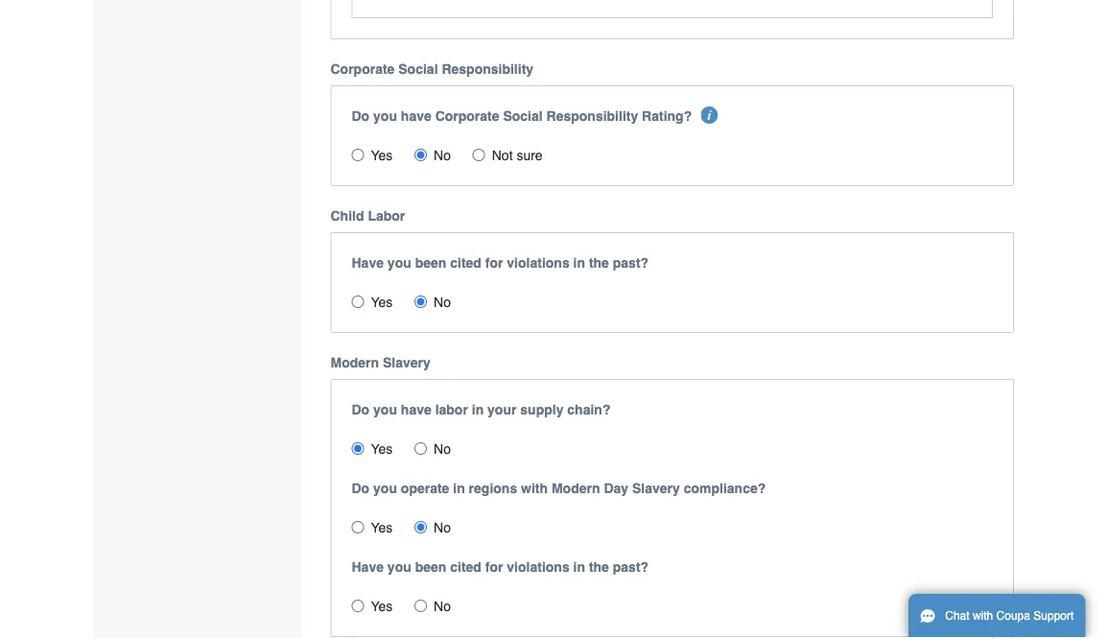 Task type: vqa. For each thing, say whether or not it's contained in the screenshot.
Actions element
no



Task type: locate. For each thing, give the bounding box(es) containing it.
0 vertical spatial modern
[[331, 355, 379, 370]]

1 vertical spatial for
[[485, 559, 503, 575]]

responsibility up do you have corporate social responsibility rating?
[[442, 61, 534, 77]]

do
[[352, 108, 370, 124], [352, 402, 370, 417], [352, 481, 370, 496]]

for
[[485, 255, 503, 270], [485, 559, 503, 575]]

None radio
[[352, 149, 364, 161], [415, 149, 427, 161], [473, 149, 485, 161], [415, 295, 427, 308], [352, 442, 364, 455], [415, 442, 427, 455], [352, 521, 364, 533], [415, 521, 427, 533], [352, 600, 364, 612], [352, 149, 364, 161], [415, 149, 427, 161], [473, 149, 485, 161], [415, 295, 427, 308], [352, 442, 364, 455], [415, 442, 427, 455], [352, 521, 364, 533], [415, 521, 427, 533], [352, 600, 364, 612]]

have left labor
[[401, 402, 432, 417]]

1 vertical spatial with
[[973, 609, 994, 623]]

with right chat on the bottom right of the page
[[973, 609, 994, 623]]

past?
[[613, 255, 649, 270], [613, 559, 649, 575]]

1 vertical spatial responsibility
[[547, 108, 638, 124]]

the
[[589, 255, 609, 270], [589, 559, 609, 575]]

slavery right the day in the bottom of the page
[[632, 481, 680, 496]]

1 vertical spatial do
[[352, 402, 370, 417]]

0 vertical spatial have you been cited for violations in the past?
[[352, 255, 649, 270]]

labor
[[368, 208, 405, 223]]

1 horizontal spatial corporate
[[435, 108, 500, 124]]

no
[[434, 148, 451, 163], [434, 294, 451, 310], [434, 441, 451, 457], [434, 520, 451, 535], [434, 599, 451, 614]]

2 do from the top
[[352, 402, 370, 417]]

have
[[401, 108, 432, 124], [401, 402, 432, 417]]

1 vertical spatial slavery
[[632, 481, 680, 496]]

social
[[399, 61, 438, 77], [503, 108, 543, 124]]

have down corporate social responsibility
[[401, 108, 432, 124]]

2 no from the top
[[434, 294, 451, 310]]

None radio
[[352, 295, 364, 308], [415, 600, 427, 612], [352, 295, 364, 308], [415, 600, 427, 612]]

responsibility left rating? at the top right of page
[[547, 108, 638, 124]]

cited
[[450, 255, 482, 270], [450, 559, 482, 575]]

0 vertical spatial for
[[485, 255, 503, 270]]

1 the from the top
[[589, 255, 609, 270]]

yes
[[371, 148, 393, 163], [371, 294, 393, 310], [371, 441, 393, 457], [371, 520, 393, 535], [371, 599, 393, 614]]

0 vertical spatial corporate
[[331, 61, 395, 77]]

support
[[1034, 609, 1074, 623]]

do for do you have labor in your supply chain?
[[352, 402, 370, 417]]

3 do from the top
[[352, 481, 370, 496]]

have you been cited for violations in the past?
[[352, 255, 649, 270], [352, 559, 649, 575]]

in
[[573, 255, 585, 270], [472, 402, 484, 417], [453, 481, 465, 496], [573, 559, 585, 575]]

your
[[488, 402, 517, 417]]

1 horizontal spatial with
[[973, 609, 994, 623]]

day
[[604, 481, 629, 496]]

2 yes from the top
[[371, 294, 393, 310]]

slavery up do you have labor in your supply chain? at bottom
[[383, 355, 431, 370]]

2 have you been cited for violations in the past? from the top
[[352, 559, 649, 575]]

1 have from the top
[[401, 108, 432, 124]]

0 vertical spatial have
[[352, 255, 384, 270]]

compliance?
[[684, 481, 766, 496]]

2 the from the top
[[589, 559, 609, 575]]

0 vertical spatial slavery
[[383, 355, 431, 370]]

modern
[[331, 355, 379, 370], [552, 481, 600, 496]]

1 do from the top
[[352, 108, 370, 124]]

rating?
[[642, 108, 692, 124]]

labor
[[435, 402, 468, 417]]

1 vertical spatial past?
[[613, 559, 649, 575]]

1 vertical spatial have
[[401, 402, 432, 417]]

0 vertical spatial do
[[352, 108, 370, 124]]

0 horizontal spatial social
[[399, 61, 438, 77]]

1 vertical spatial been
[[415, 559, 447, 575]]

do left operate
[[352, 481, 370, 496]]

0 horizontal spatial modern
[[331, 355, 379, 370]]

been
[[415, 255, 447, 270], [415, 559, 447, 575]]

1 vertical spatial violations
[[507, 559, 570, 575]]

1 vertical spatial modern
[[552, 481, 600, 496]]

0 vertical spatial cited
[[450, 255, 482, 270]]

0 vertical spatial violations
[[507, 255, 570, 270]]

1 no from the top
[[434, 148, 451, 163]]

you
[[373, 108, 397, 124], [388, 255, 411, 270], [373, 402, 397, 417], [373, 481, 397, 496], [388, 559, 411, 575]]

1 been from the top
[[415, 255, 447, 270]]

1 have from the top
[[352, 255, 384, 270]]

0 vertical spatial the
[[589, 255, 609, 270]]

chain?
[[567, 402, 611, 417]]

1 vertical spatial cited
[[450, 559, 482, 575]]

do down corporate social responsibility
[[352, 108, 370, 124]]

corporate social responsibility
[[331, 61, 534, 77]]

0 vertical spatial past?
[[613, 255, 649, 270]]

with right the regions
[[521, 481, 548, 496]]

supply
[[520, 402, 564, 417]]

2 have from the top
[[401, 402, 432, 417]]

do down modern slavery
[[352, 402, 370, 417]]

0 vertical spatial with
[[521, 481, 548, 496]]

with
[[521, 481, 548, 496], [973, 609, 994, 623]]

2 violations from the top
[[507, 559, 570, 575]]

you down modern slavery
[[373, 402, 397, 417]]

violations
[[507, 255, 570, 270], [507, 559, 570, 575]]

1 violations from the top
[[507, 255, 570, 270]]

0 horizontal spatial responsibility
[[442, 61, 534, 77]]

1 vertical spatial have
[[352, 559, 384, 575]]

slavery
[[383, 355, 431, 370], [632, 481, 680, 496]]

coupa
[[997, 609, 1031, 623]]

do for do you operate in regions with modern day slavery compliance?
[[352, 481, 370, 496]]

1 vertical spatial have you been cited for violations in the past?
[[352, 559, 649, 575]]

responsibility
[[442, 61, 534, 77], [547, 108, 638, 124]]

corporate
[[331, 61, 395, 77], [435, 108, 500, 124]]

4 yes from the top
[[371, 520, 393, 535]]

1 vertical spatial the
[[589, 559, 609, 575]]

2 cited from the top
[[450, 559, 482, 575]]

0 vertical spatial responsibility
[[442, 61, 534, 77]]

1 vertical spatial social
[[503, 108, 543, 124]]

have
[[352, 255, 384, 270], [352, 559, 384, 575]]

1 for from the top
[[485, 255, 503, 270]]

0 horizontal spatial with
[[521, 481, 548, 496]]

0 vertical spatial been
[[415, 255, 447, 270]]

2 vertical spatial do
[[352, 481, 370, 496]]

0 vertical spatial have
[[401, 108, 432, 124]]



Task type: describe. For each thing, give the bounding box(es) containing it.
chat with coupa support button
[[909, 594, 1086, 638]]

have for labor
[[401, 402, 432, 417]]

2 been from the top
[[415, 559, 447, 575]]

chat
[[946, 609, 970, 623]]

modern slavery
[[331, 355, 431, 370]]

do you have labor in your supply chain?
[[352, 402, 611, 417]]

child
[[331, 208, 364, 223]]

you down operate
[[388, 559, 411, 575]]

2 past? from the top
[[613, 559, 649, 575]]

1 yes from the top
[[371, 148, 393, 163]]

have for corporate
[[401, 108, 432, 124]]

you left operate
[[373, 481, 397, 496]]

3 yes from the top
[[371, 441, 393, 457]]

1 past? from the top
[[613, 255, 649, 270]]

1 horizontal spatial slavery
[[632, 481, 680, 496]]

0 horizontal spatial corporate
[[331, 61, 395, 77]]

do you have corporate social responsibility rating?
[[352, 108, 692, 124]]

additional information image
[[701, 106, 718, 124]]

1 horizontal spatial responsibility
[[547, 108, 638, 124]]

5 yes from the top
[[371, 599, 393, 614]]

not sure
[[492, 148, 543, 163]]

child labor
[[331, 208, 405, 223]]

you down corporate social responsibility
[[373, 108, 397, 124]]

1 horizontal spatial social
[[503, 108, 543, 124]]

0 vertical spatial social
[[399, 61, 438, 77]]

you down 'labor'
[[388, 255, 411, 270]]

1 horizontal spatial modern
[[552, 481, 600, 496]]

2 for from the top
[[485, 559, 503, 575]]

1 have you been cited for violations in the past? from the top
[[352, 255, 649, 270]]

chat with coupa support
[[946, 609, 1074, 623]]

with inside "button"
[[973, 609, 994, 623]]

do you operate in regions with modern day slavery compliance?
[[352, 481, 766, 496]]

operate
[[401, 481, 450, 496]]

1 vertical spatial corporate
[[435, 108, 500, 124]]

5 no from the top
[[434, 599, 451, 614]]

do for do you have corporate social responsibility rating?
[[352, 108, 370, 124]]

0 horizontal spatial slavery
[[383, 355, 431, 370]]

1 cited from the top
[[450, 255, 482, 270]]

regions
[[469, 481, 517, 496]]

4 no from the top
[[434, 520, 451, 535]]

2 have from the top
[[352, 559, 384, 575]]

not
[[492, 148, 513, 163]]

sure
[[517, 148, 543, 163]]

3 no from the top
[[434, 441, 451, 457]]



